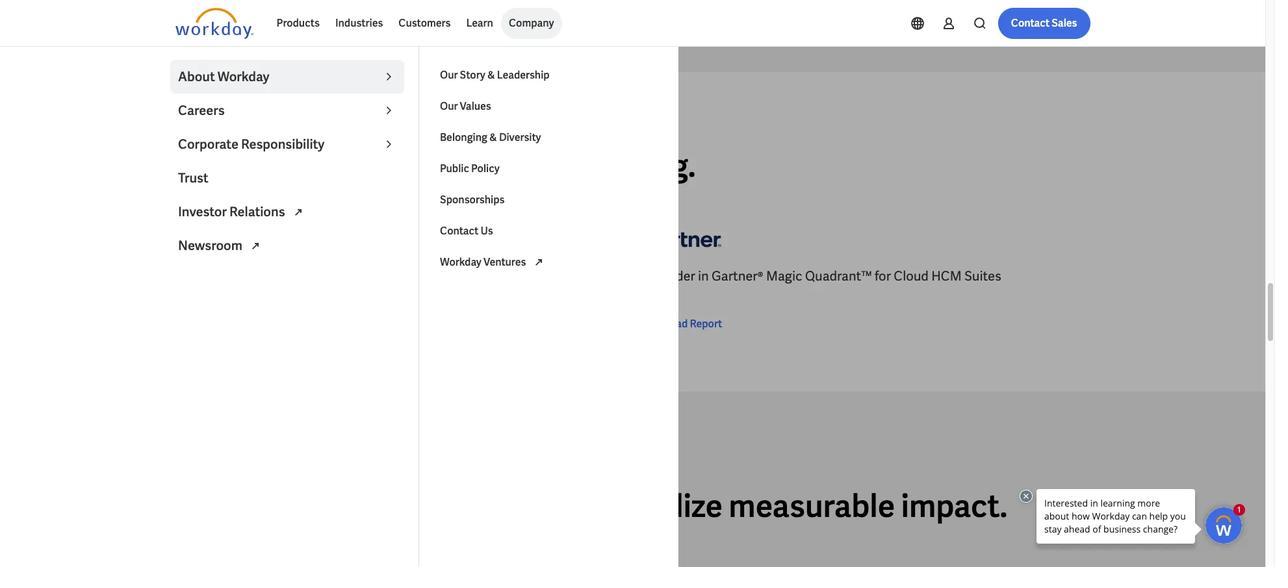 Task type: describe. For each thing, give the bounding box(es) containing it.
and
[[505, 146, 559, 186]]

all
[[442, 486, 476, 527]]

industries
[[335, 16, 383, 30]]

2 quadrant™ from the left
[[805, 268, 872, 285]]

contact us link
[[432, 216, 666, 247]]

companies
[[175, 486, 336, 527]]

learn button
[[458, 8, 501, 39]]

hcm
[[931, 268, 962, 285]]

1 for from the left
[[438, 268, 454, 285]]

enterprises
[[222, 286, 289, 303]]

responsibility
[[241, 136, 324, 153]]

leader
[[203, 146, 292, 186]]

2 for from the left
[[521, 268, 537, 285]]

corporate responsibility button
[[170, 127, 404, 161]]

1 horizontal spatial workday
[[440, 255, 482, 269]]

story
[[460, 68, 485, 82]]

report
[[690, 317, 722, 331]]

2 magic from the left
[[766, 268, 802, 285]]

read report link
[[643, 317, 722, 332]]

2 gartner® from the left
[[712, 268, 763, 285]]

belonging & diversity
[[440, 131, 541, 144]]

workday inside dropdown button
[[218, 68, 269, 85]]

erp
[[494, 268, 518, 285]]

planning.
[[565, 146, 696, 186]]

companies across all industries realize measurable impact.
[[175, 486, 1008, 527]]

centric
[[175, 286, 219, 303]]

contact sales link
[[998, 8, 1090, 39]]

measurable
[[729, 486, 895, 527]]

leader for a leader in 2023 gartner® magic quadrant™ for cloud erp for service- centric enterprises
[[187, 268, 227, 285]]

customers
[[399, 16, 451, 30]]

a for a leader in finance, hr, and planning.
[[175, 146, 197, 186]]

leader for a leader in gartner® magic quadrant™ for cloud hcm suites
[[655, 268, 695, 285]]

in for 2023
[[230, 268, 241, 285]]

newsroom
[[178, 237, 245, 254]]

our story & leadership
[[440, 68, 550, 82]]

leadership
[[497, 68, 550, 82]]

our values link
[[432, 91, 666, 122]]

workday ventures link
[[432, 247, 666, 278]]

across
[[342, 486, 436, 527]]

what analysts say
[[175, 115, 269, 126]]

service-
[[540, 268, 588, 285]]

gartner image for gartner®
[[643, 221, 721, 257]]

policy
[[471, 162, 500, 175]]

go to the homepage image
[[175, 8, 253, 39]]

careers button
[[170, 94, 404, 127]]

industries
[[482, 486, 624, 527]]

investor
[[178, 203, 227, 220]]

in for finance,
[[298, 146, 324, 186]]

magic inside a leader in 2023 gartner® magic quadrant™ for cloud erp for service- centric enterprises
[[329, 268, 365, 285]]

impact.
[[901, 486, 1008, 527]]

our values
[[440, 99, 491, 113]]

analysts
[[204, 115, 250, 126]]

a for a leader in gartner® magic quadrant™ for cloud hcm suites
[[643, 268, 652, 285]]

ventures
[[484, 255, 526, 269]]

contact for contact us
[[440, 224, 479, 238]]

company button
[[501, 8, 562, 39]]

relations
[[229, 203, 285, 220]]

a leader in finance, hr, and planning.
[[175, 146, 696, 186]]

opens in a new tab image for newsroom
[[248, 239, 263, 254]]

what
[[175, 115, 202, 126]]

contact for contact sales
[[1011, 16, 1050, 30]]

investor relations link
[[170, 195, 404, 229]]

about workday button
[[170, 60, 404, 94]]

gartner image for 2023
[[175, 221, 253, 257]]

read
[[664, 317, 688, 331]]



Task type: locate. For each thing, give the bounding box(es) containing it.
3 for from the left
[[875, 268, 891, 285]]

1 vertical spatial opens in a new tab image
[[248, 239, 263, 254]]

gartner image
[[175, 221, 253, 257], [643, 221, 721, 257]]

quadrant™ inside a leader in 2023 gartner® magic quadrant™ for cloud erp for service- centric enterprises
[[368, 268, 435, 285]]

1 quadrant™ from the left
[[368, 268, 435, 285]]

1 horizontal spatial opens in a new tab image
[[290, 205, 306, 221]]

1 horizontal spatial magic
[[766, 268, 802, 285]]

public policy
[[440, 162, 500, 175]]

corporate responsibility
[[178, 136, 324, 153]]

2 horizontal spatial in
[[698, 268, 709, 285]]

leader up 'read'
[[655, 268, 695, 285]]

quadrant™
[[368, 268, 435, 285], [805, 268, 872, 285]]

contact sales
[[1011, 16, 1077, 30]]

in up report
[[698, 268, 709, 285]]

gartner®
[[275, 268, 326, 285], [712, 268, 763, 285]]

opens in a new tab image
[[290, 205, 306, 221], [248, 239, 263, 254]]

0 horizontal spatial gartner®
[[275, 268, 326, 285]]

for down contact us
[[438, 268, 454, 285]]

0 horizontal spatial cloud
[[457, 268, 492, 285]]

opens in a new tab image up newsroom link
[[290, 205, 306, 221]]

careers
[[178, 102, 225, 119]]

a leader in gartner® magic quadrant™ for cloud hcm suites
[[643, 268, 1001, 285]]

1 vertical spatial our
[[440, 99, 458, 113]]

2023
[[244, 268, 272, 285]]

trust
[[178, 170, 208, 187]]

1 gartner image from the left
[[175, 221, 253, 257]]

opens in a new tab image up 2023
[[248, 239, 263, 254]]

0 horizontal spatial quadrant™
[[368, 268, 435, 285]]

about workday
[[178, 68, 269, 85]]

2 our from the top
[[440, 99, 458, 113]]

leader
[[187, 268, 227, 285], [655, 268, 695, 285]]

1 magic from the left
[[329, 268, 365, 285]]

in left 2023
[[230, 268, 241, 285]]

diversity
[[499, 131, 541, 144]]

2 cloud from the left
[[894, 268, 929, 285]]

opens in a new tab image
[[531, 255, 546, 271]]

for right erp
[[521, 268, 537, 285]]

industries button
[[328, 8, 391, 39]]

products button
[[269, 8, 328, 39]]

cloud
[[457, 268, 492, 285], [894, 268, 929, 285]]

our
[[440, 68, 458, 82], [440, 99, 458, 113]]

1 cloud from the left
[[457, 268, 492, 285]]

workday ventures
[[440, 255, 528, 269]]

hr,
[[449, 146, 499, 186]]

newsroom link
[[170, 229, 404, 263]]

contact
[[1011, 16, 1050, 30], [440, 224, 479, 238]]

our story & leadership link
[[432, 60, 666, 91]]

a for a leader in 2023 gartner® magic quadrant™ for cloud erp for service- centric enterprises
[[175, 268, 184, 285]]

0 horizontal spatial workday
[[218, 68, 269, 85]]

in inside a leader in 2023 gartner® magic quadrant™ for cloud erp for service- centric enterprises
[[230, 268, 241, 285]]

sponsorships link
[[432, 185, 666, 216]]

2 horizontal spatial for
[[875, 268, 891, 285]]

& right story at the top of the page
[[487, 68, 495, 82]]

0 vertical spatial contact
[[1011, 16, 1050, 30]]

for left hcm
[[875, 268, 891, 285]]

opens in a new tab image inside newsroom link
[[248, 239, 263, 254]]

company
[[509, 16, 554, 30]]

& left diversity at left
[[489, 131, 497, 144]]

a up centric on the bottom
[[175, 268, 184, 285]]

our for our values
[[440, 99, 458, 113]]

a
[[175, 146, 197, 186], [175, 268, 184, 285], [643, 268, 652, 285]]

belonging
[[440, 131, 487, 144]]

1 vertical spatial contact
[[440, 224, 479, 238]]

sponsorships
[[440, 193, 505, 207]]

contact left sales
[[1011, 16, 1050, 30]]

opens in a new tab image for investor relations
[[290, 205, 306, 221]]

our left values
[[440, 99, 458, 113]]

cloud inside a leader in 2023 gartner® magic quadrant™ for cloud erp for service- centric enterprises
[[457, 268, 492, 285]]

1 horizontal spatial in
[[298, 146, 324, 186]]

about
[[178, 68, 215, 85]]

a leader in 2023 gartner® magic quadrant™ for cloud erp for service- centric enterprises
[[175, 268, 588, 303]]

sales
[[1052, 16, 1077, 30]]

magic
[[329, 268, 365, 285], [766, 268, 802, 285]]

a inside a leader in 2023 gartner® magic quadrant™ for cloud erp for service- centric enterprises
[[175, 268, 184, 285]]

leader inside a leader in 2023 gartner® magic quadrant™ for cloud erp for service- centric enterprises
[[187, 268, 227, 285]]

gartner® down newsroom link
[[275, 268, 326, 285]]

0 horizontal spatial gartner image
[[175, 221, 253, 257]]

0 horizontal spatial magic
[[329, 268, 365, 285]]

0 vertical spatial &
[[487, 68, 495, 82]]

0 horizontal spatial for
[[438, 268, 454, 285]]

1 our from the top
[[440, 68, 458, 82]]

gartner® inside a leader in 2023 gartner® magic quadrant™ for cloud erp for service- centric enterprises
[[275, 268, 326, 285]]

products
[[277, 16, 320, 30]]

corporate
[[178, 136, 239, 153]]

2 gartner image from the left
[[643, 221, 721, 257]]

cloud left erp
[[457, 268, 492, 285]]

trust link
[[170, 161, 404, 195]]

0 vertical spatial workday
[[218, 68, 269, 85]]

cloud left hcm
[[894, 268, 929, 285]]

0 horizontal spatial leader
[[187, 268, 227, 285]]

workday down contact us
[[440, 255, 482, 269]]

us
[[481, 224, 493, 238]]

learn
[[466, 16, 493, 30]]

1 horizontal spatial leader
[[655, 268, 695, 285]]

1 horizontal spatial cloud
[[894, 268, 929, 285]]

our inside our values link
[[440, 99, 458, 113]]

for
[[438, 268, 454, 285], [521, 268, 537, 285], [875, 268, 891, 285]]

our left story at the top of the page
[[440, 68, 458, 82]]

customers button
[[391, 8, 458, 39]]

2 leader from the left
[[655, 268, 695, 285]]

in up investor relations link on the top left
[[298, 146, 324, 186]]

values
[[460, 99, 491, 113]]

public
[[440, 162, 469, 175]]

belonging & diversity link
[[432, 122, 666, 153]]

in
[[298, 146, 324, 186], [230, 268, 241, 285], [698, 268, 709, 285]]

workday
[[218, 68, 269, 85], [440, 255, 482, 269]]

&
[[487, 68, 495, 82], [489, 131, 497, 144]]

1 leader from the left
[[187, 268, 227, 285]]

in for gartner®
[[698, 268, 709, 285]]

0 horizontal spatial contact
[[440, 224, 479, 238]]

a down 'what'
[[175, 146, 197, 186]]

contact left "us"
[[440, 224, 479, 238]]

1 horizontal spatial gartner®
[[712, 268, 763, 285]]

suites
[[964, 268, 1001, 285]]

1 horizontal spatial quadrant™
[[805, 268, 872, 285]]

investor relations
[[178, 203, 288, 220]]

1 horizontal spatial for
[[521, 268, 537, 285]]

1 vertical spatial workday
[[440, 255, 482, 269]]

read report
[[664, 317, 722, 331]]

workday up the analysts at the top left of the page
[[218, 68, 269, 85]]

contact us
[[440, 224, 493, 238]]

1 vertical spatial &
[[489, 131, 497, 144]]

1 gartner® from the left
[[275, 268, 326, 285]]

0 horizontal spatial in
[[230, 268, 241, 285]]

say
[[252, 115, 269, 126]]

gartner® up report
[[712, 268, 763, 285]]

realize
[[630, 486, 723, 527]]

a up read report link
[[643, 268, 652, 285]]

finance,
[[331, 146, 443, 186]]

public policy link
[[432, 153, 666, 185]]

leader up centric on the bottom
[[187, 268, 227, 285]]

1 horizontal spatial gartner image
[[643, 221, 721, 257]]

0 horizontal spatial opens in a new tab image
[[248, 239, 263, 254]]

opens in a new tab image inside investor relations link
[[290, 205, 306, 221]]

our for our story & leadership
[[440, 68, 458, 82]]

1 horizontal spatial contact
[[1011, 16, 1050, 30]]

0 vertical spatial opens in a new tab image
[[290, 205, 306, 221]]

0 vertical spatial our
[[440, 68, 458, 82]]



Task type: vqa. For each thing, say whether or not it's contained in the screenshot.
across in the bottom left of the page
yes



